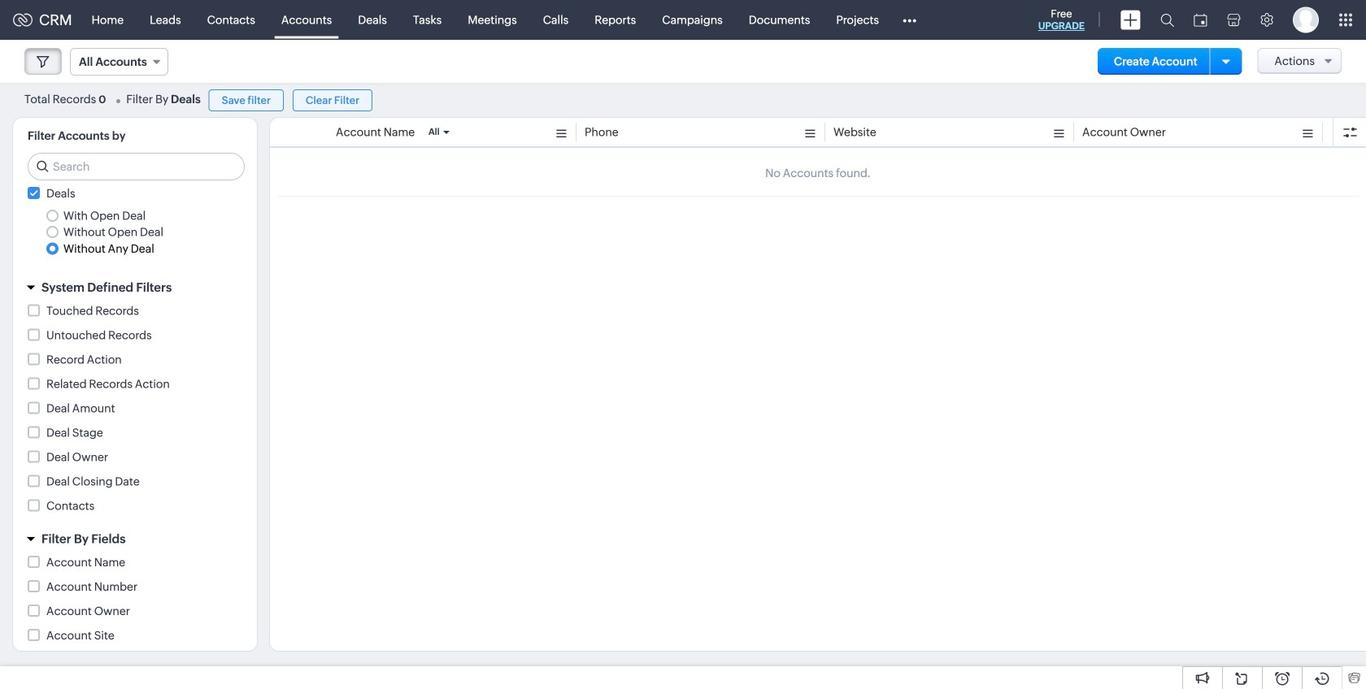 Task type: vqa. For each thing, say whether or not it's contained in the screenshot.
the leftmost MONTH
no



Task type: describe. For each thing, give the bounding box(es) containing it.
search image
[[1161, 13, 1175, 27]]

logo image
[[13, 13, 33, 26]]

create menu element
[[1111, 0, 1151, 39]]



Task type: locate. For each thing, give the bounding box(es) containing it.
create menu image
[[1121, 10, 1142, 30]]

profile image
[[1294, 7, 1320, 33]]

Search text field
[[28, 154, 244, 180]]

calendar image
[[1194, 13, 1208, 26]]

profile element
[[1284, 0, 1329, 39]]

Other Modules field
[[893, 7, 928, 33]]

None field
[[70, 48, 168, 76]]

search element
[[1151, 0, 1185, 40]]



